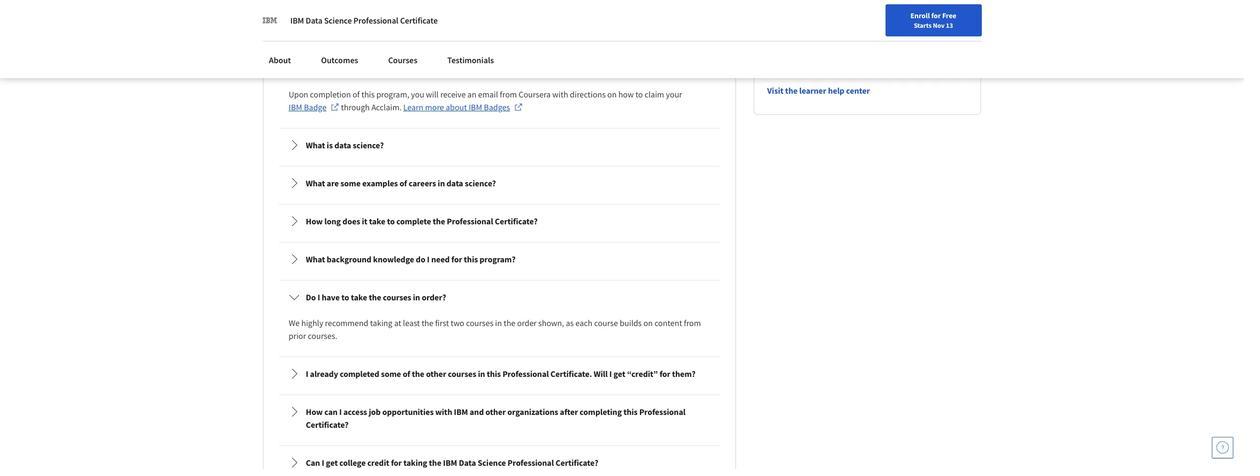 Task type: vqa. For each thing, say whether or not it's contained in the screenshot.
leftmost "science?"
yes



Task type: locate. For each thing, give the bounding box(es) containing it.
data right careers at the top left
[[447, 178, 464, 188]]

an
[[468, 89, 477, 100]]

for
[[932, 11, 941, 20], [452, 254, 462, 264], [660, 368, 671, 379], [391, 457, 402, 468]]

courses up and
[[448, 368, 477, 379]]

professional down "credit"
[[640, 406, 686, 417]]

to inside "dropdown button"
[[387, 216, 395, 226]]

0 horizontal spatial get
[[326, 457, 338, 468]]

i right "do"
[[427, 254, 430, 264]]

0 horizontal spatial your
[[666, 89, 683, 100]]

can
[[325, 63, 338, 74], [325, 406, 338, 417]]

what left background
[[306, 254, 325, 264]]

science? up the how long does it take to complete the professional certificate? "dropdown button"
[[465, 178, 496, 188]]

1 vertical spatial to
[[387, 216, 395, 226]]

0 vertical spatial other
[[426, 368, 447, 379]]

3 what from the top
[[306, 254, 325, 264]]

1 how from the top
[[306, 63, 323, 74]]

order
[[517, 317, 537, 328]]

1 horizontal spatial on
[[644, 317, 653, 328]]

other
[[426, 368, 447, 379], [486, 406, 506, 417]]

professional up program?
[[447, 216, 493, 226]]

find your new career link
[[942, 11, 1020, 24]]

1 vertical spatial science
[[478, 457, 506, 468]]

upon completion of this program, you will receive an email from coursera with directions on how to claim your
[[289, 89, 684, 100]]

completing
[[580, 406, 622, 417]]

1 vertical spatial some
[[381, 368, 401, 379]]

some right completed
[[381, 368, 401, 379]]

2 can from the top
[[325, 406, 338, 417]]

0 vertical spatial take
[[369, 216, 386, 226]]

receive
[[441, 89, 466, 100]]

learner
[[800, 85, 827, 96]]

opens in a new tab image
[[331, 103, 339, 111], [515, 103, 523, 111]]

2 vertical spatial how
[[306, 406, 323, 417]]

science?
[[353, 140, 384, 150], [465, 178, 496, 188]]

1 what from the top
[[306, 140, 325, 150]]

will
[[594, 368, 608, 379]]

on
[[608, 89, 617, 100], [644, 317, 653, 328]]

your right find
[[963, 12, 977, 22]]

some
[[341, 178, 361, 188], [381, 368, 401, 379]]

to right how
[[636, 89, 643, 100]]

for right the 'credit'
[[391, 457, 402, 468]]

can left access
[[325, 406, 338, 417]]

0 vertical spatial of
[[353, 89, 360, 100]]

completion
[[310, 89, 351, 100]]

1 vertical spatial with
[[436, 406, 453, 417]]

0 vertical spatial some
[[341, 178, 361, 188]]

opens in a new tab image for learn more about ibm badges
[[515, 103, 523, 111]]

0 horizontal spatial with
[[436, 406, 453, 417]]

1 horizontal spatial data
[[447, 178, 464, 188]]

1 vertical spatial certificate?
[[306, 419, 349, 430]]

1 vertical spatial can
[[325, 406, 338, 417]]

0 horizontal spatial certificate?
[[306, 419, 349, 430]]

2 opens in a new tab image from the left
[[515, 103, 523, 111]]

learn more about ibm badges
[[404, 102, 510, 112]]

0 horizontal spatial to
[[342, 292, 349, 302]]

of
[[353, 89, 360, 100], [400, 178, 407, 188], [403, 368, 410, 379]]

i left already
[[306, 368, 309, 379]]

this down we highly recommend taking at least the first two courses in the order shown, as each course builds on content from prior courses.
[[487, 368, 501, 379]]

your right claim at the top right of the page
[[666, 89, 683, 100]]

at
[[394, 317, 401, 328]]

1 horizontal spatial to
[[387, 216, 395, 226]]

this up through acclaim.
[[362, 89, 375, 100]]

1 horizontal spatial taking
[[404, 457, 428, 468]]

to
[[636, 89, 643, 100], [387, 216, 395, 226], [342, 292, 349, 302]]

None search field
[[153, 7, 410, 28]]

what
[[306, 140, 325, 150], [306, 178, 325, 188], [306, 254, 325, 264]]

is
[[327, 140, 333, 150]]

0 vertical spatial can
[[325, 63, 338, 74]]

data right is on the left
[[335, 140, 351, 150]]

certificate? down the 'after'
[[556, 457, 599, 468]]

1 opens in a new tab image from the left
[[331, 103, 339, 111]]

1 horizontal spatial science?
[[465, 178, 496, 188]]

1 vertical spatial from
[[684, 317, 701, 328]]

0 horizontal spatial science
[[324, 15, 352, 26]]

the
[[786, 85, 798, 96], [433, 216, 445, 226], [369, 292, 381, 302], [422, 317, 434, 328], [504, 317, 516, 328], [412, 368, 425, 379], [429, 457, 442, 468]]

1 vertical spatial science?
[[465, 178, 496, 188]]

outcomes
[[321, 55, 358, 65]]

more
[[425, 102, 444, 112]]

take
[[369, 216, 386, 226], [351, 292, 367, 302]]

0 vertical spatial get
[[614, 368, 626, 379]]

how
[[306, 63, 323, 74], [306, 216, 323, 226], [306, 406, 323, 417]]

take inside "dropdown button"
[[369, 216, 386, 226]]

courses inside we highly recommend taking at least the first two courses in the order shown, as each course builds on content from prior courses.
[[466, 317, 494, 328]]

from up badges
[[500, 89, 517, 100]]

professional down 'organizations'
[[508, 457, 554, 468]]

1 vertical spatial what
[[306, 178, 325, 188]]

0 horizontal spatial opens in a new tab image
[[331, 103, 339, 111]]

to left complete
[[387, 216, 395, 226]]

opens in a new tab image inside learn more about ibm badges 'link'
[[515, 103, 523, 111]]

1 vertical spatial data
[[459, 457, 476, 468]]

other up opportunities
[[426, 368, 447, 379]]

courses up at
[[383, 292, 412, 302]]

1 vertical spatial on
[[644, 317, 653, 328]]

do
[[416, 254, 426, 264]]

how down already
[[306, 406, 323, 417]]

0 horizontal spatial take
[[351, 292, 367, 302]]

this
[[362, 89, 375, 100], [464, 254, 478, 264], [487, 368, 501, 379], [624, 406, 638, 417]]

2 vertical spatial what
[[306, 254, 325, 264]]

taking right the 'credit'
[[404, 457, 428, 468]]

0 horizontal spatial from
[[500, 89, 517, 100]]

ibm inside learn more about ibm badges 'link'
[[469, 102, 482, 112]]

center
[[847, 85, 870, 96]]

1 horizontal spatial with
[[553, 89, 569, 100]]

we
[[289, 317, 300, 328]]

take for to
[[351, 292, 367, 302]]

professional
[[354, 15, 399, 26], [447, 216, 493, 226], [503, 368, 549, 379], [640, 406, 686, 417], [508, 457, 554, 468]]

opens in a new tab image down coursera
[[515, 103, 523, 111]]

1 horizontal spatial certificate?
[[495, 216, 538, 226]]

can for access
[[325, 406, 338, 417]]

0 vertical spatial data
[[306, 15, 323, 26]]

learn
[[404, 102, 424, 112]]

certificate? down access
[[306, 419, 349, 430]]

with right coursera
[[553, 89, 569, 100]]

what are some examples of careers in data science? button
[[280, 168, 719, 198]]

this right the completing on the left of page
[[624, 406, 638, 417]]

taking
[[370, 317, 393, 328], [404, 457, 428, 468]]

0 vertical spatial what
[[306, 140, 325, 150]]

of left careers at the top left
[[400, 178, 407, 188]]

from inside we highly recommend taking at least the first two courses in the order shown, as each course builds on content from prior courses.
[[684, 317, 701, 328]]

professional up 'organizations'
[[503, 368, 549, 379]]

2 vertical spatial to
[[342, 292, 349, 302]]

0 vertical spatial how
[[306, 63, 323, 74]]

on left how
[[608, 89, 617, 100]]

ibm badge
[[289, 102, 327, 112]]

i left access
[[339, 406, 342, 417]]

science
[[324, 15, 352, 26], [478, 457, 506, 468]]

on right builds
[[644, 317, 653, 328]]

0 vertical spatial from
[[500, 89, 517, 100]]

1 vertical spatial get
[[326, 457, 338, 468]]

2 horizontal spatial certificate?
[[556, 457, 599, 468]]

1 horizontal spatial take
[[369, 216, 386, 226]]

1 vertical spatial take
[[351, 292, 367, 302]]

0 horizontal spatial taking
[[370, 317, 393, 328]]

from right content
[[684, 317, 701, 328]]

courses link
[[382, 48, 424, 72]]

list
[[277, 50, 723, 469]]

already
[[310, 368, 338, 379]]

for inside 'enroll for free starts nov 13'
[[932, 11, 941, 20]]

data down and
[[459, 457, 476, 468]]

of up opportunities
[[403, 368, 410, 379]]

prior
[[289, 330, 306, 341]]

how inside dropdown button
[[306, 63, 323, 74]]

1 horizontal spatial opens in a new tab image
[[515, 103, 523, 111]]

with left and
[[436, 406, 453, 417]]

certificate?
[[495, 216, 538, 226], [306, 419, 349, 430], [556, 457, 599, 468]]

1 vertical spatial of
[[400, 178, 407, 188]]

take right have
[[351, 292, 367, 302]]

get right will
[[614, 368, 626, 379]]

1 vertical spatial taking
[[404, 457, 428, 468]]

can left 'earn' at left
[[325, 63, 338, 74]]

course
[[595, 317, 618, 328]]

get
[[614, 368, 626, 379], [326, 457, 338, 468]]

taking left at
[[370, 317, 393, 328]]

0 vertical spatial data
[[335, 140, 351, 150]]

courses right two at the bottom
[[466, 317, 494, 328]]

1 horizontal spatial from
[[684, 317, 701, 328]]

taking inside we highly recommend taking at least the first two courses in the order shown, as each course builds on content from prior courses.
[[370, 317, 393, 328]]

1 horizontal spatial get
[[614, 368, 626, 379]]

to inside dropdown button
[[342, 292, 349, 302]]

for left them?
[[660, 368, 671, 379]]

how for how can i access job opportunities with ibm and other organizations after completing this professional certificate?
[[306, 406, 323, 417]]

upon
[[289, 89, 308, 100]]

more
[[768, 65, 791, 79]]

i left 'earn' at left
[[339, 63, 342, 74]]

certificate? inside how can i access job opportunities with ibm and other organizations after completing this professional certificate?
[[306, 419, 349, 430]]

of up through
[[353, 89, 360, 100]]

get inside i already completed some of the other courses in this professional certificate. will i get "credit" for them? dropdown button
[[614, 368, 626, 379]]

some inside i already completed some of the other courses in this professional certificate. will i get "credit" for them? dropdown button
[[381, 368, 401, 379]]

3 how from the top
[[306, 406, 323, 417]]

coursera
[[519, 89, 551, 100]]

help
[[828, 85, 845, 96]]

1 horizontal spatial some
[[381, 368, 401, 379]]

get right can at the bottom
[[326, 457, 338, 468]]

highly
[[302, 317, 323, 328]]

science up outcomes
[[324, 15, 352, 26]]

1 vertical spatial other
[[486, 406, 506, 417]]

builds
[[620, 317, 642, 328]]

0 horizontal spatial data
[[335, 140, 351, 150]]

in
[[438, 178, 445, 188], [413, 292, 420, 302], [495, 317, 502, 328], [478, 368, 485, 379]]

can inside how can i access job opportunities with ibm and other organizations after completing this professional certificate?
[[325, 406, 338, 417]]

science? down through acclaim.
[[353, 140, 384, 150]]

to right have
[[342, 292, 349, 302]]

1 horizontal spatial data
[[459, 457, 476, 468]]

2 horizontal spatial to
[[636, 89, 643, 100]]

badge?
[[391, 63, 418, 74]]

2 how from the top
[[306, 216, 323, 226]]

0 vertical spatial to
[[636, 89, 643, 100]]

what left are
[[306, 178, 325, 188]]

first
[[435, 317, 449, 328]]

ibm data science professional certificate
[[290, 15, 438, 26]]

how up the upon
[[306, 63, 323, 74]]

1 can from the top
[[325, 63, 338, 74]]

1 horizontal spatial other
[[486, 406, 506, 417]]

data
[[306, 15, 323, 26], [459, 457, 476, 468]]

outcomes link
[[315, 48, 365, 72]]

does
[[343, 216, 360, 226]]

i already completed some of the other courses in this professional certificate. will i get "credit" for them? button
[[280, 359, 719, 389]]

it
[[362, 216, 368, 226]]

2 what from the top
[[306, 178, 325, 188]]

i right will
[[610, 368, 612, 379]]

some right are
[[341, 178, 361, 188]]

0 vertical spatial certificate?
[[495, 216, 538, 226]]

1 vertical spatial courses
[[466, 317, 494, 328]]

0 horizontal spatial other
[[426, 368, 447, 379]]

can inside dropdown button
[[325, 63, 338, 74]]

each
[[576, 317, 593, 328]]

0 vertical spatial science
[[324, 15, 352, 26]]

other right and
[[486, 406, 506, 417]]

how left long
[[306, 216, 323, 226]]

with
[[553, 89, 569, 100], [436, 406, 453, 417]]

0 horizontal spatial some
[[341, 178, 361, 188]]

in down do i have to take the courses in order? dropdown button
[[495, 317, 502, 328]]

2 vertical spatial certificate?
[[556, 457, 599, 468]]

data right the ibm image
[[306, 15, 323, 26]]

certificate? up "what background knowledge do i need for this program?" dropdown button
[[495, 216, 538, 226]]

take inside dropdown button
[[351, 292, 367, 302]]

how inside how can i access job opportunities with ibm and other organizations after completing this professional certificate?
[[306, 406, 323, 417]]

1 horizontal spatial your
[[963, 12, 977, 22]]

1 vertical spatial how
[[306, 216, 323, 226]]

professional inside the how long does it take to complete the professional certificate? "dropdown button"
[[447, 216, 493, 226]]

what left is on the left
[[306, 140, 325, 150]]

can for earn
[[325, 63, 338, 74]]

1 horizontal spatial science
[[478, 457, 506, 468]]

science down how can i access job opportunities with ibm and other organizations after completing this professional certificate?
[[478, 457, 506, 468]]

i right do
[[318, 292, 320, 302]]

0 vertical spatial science?
[[353, 140, 384, 150]]

0 vertical spatial on
[[608, 89, 617, 100]]

opens in a new tab image inside ibm badge link
[[331, 103, 339, 111]]

0 vertical spatial taking
[[370, 317, 393, 328]]

for up nov
[[932, 11, 941, 20]]

2 vertical spatial of
[[403, 368, 410, 379]]

of for some
[[403, 368, 410, 379]]

in right careers at the top left
[[438, 178, 445, 188]]

0 horizontal spatial science?
[[353, 140, 384, 150]]

i
[[339, 63, 342, 74], [427, 254, 430, 264], [318, 292, 320, 302], [306, 368, 309, 379], [610, 368, 612, 379], [339, 406, 342, 417], [322, 457, 324, 468]]

badges
[[484, 102, 510, 112]]

testimonials link
[[441, 48, 501, 72]]

long
[[325, 216, 341, 226]]

starts
[[914, 21, 932, 29]]

visit the learner help center link
[[768, 85, 870, 96]]

0 horizontal spatial on
[[608, 89, 617, 100]]

for right need
[[452, 254, 462, 264]]

take right it
[[369, 216, 386, 226]]

how inside "dropdown button"
[[306, 216, 323, 226]]

opens in a new tab image down completion
[[331, 103, 339, 111]]



Task type: describe. For each thing, give the bounding box(es) containing it.
college
[[340, 457, 366, 468]]

how can i access job opportunities with ibm and other organizations after completing this professional certificate? button
[[280, 397, 719, 440]]

in left order?
[[413, 292, 420, 302]]

free
[[943, 11, 957, 20]]

email
[[478, 89, 498, 100]]

two
[[451, 317, 465, 328]]

what background knowledge do i need for this program?
[[306, 254, 516, 264]]

take for it
[[369, 216, 386, 226]]

recommend
[[325, 317, 369, 328]]

how for how can i earn my ibm badge?
[[306, 63, 323, 74]]

about link
[[263, 48, 298, 72]]

of for examples
[[400, 178, 407, 188]]

can i get college credit for taking the ibm data science professional certificate? button
[[280, 448, 719, 469]]

can i get college credit for taking the ibm data science professional certificate?
[[306, 457, 599, 468]]

i inside dropdown button
[[339, 63, 342, 74]]

what for what background knowledge do i need for this program?
[[306, 254, 325, 264]]

in up and
[[478, 368, 485, 379]]

will
[[426, 89, 439, 100]]

certificate? inside can i get college credit for taking the ibm data science professional certificate? dropdown button
[[556, 457, 599, 468]]

them?
[[672, 368, 696, 379]]

enroll
[[911, 11, 930, 20]]

we highly recommend taking at least the first two courses in the order shown, as each course builds on content from prior courses.
[[289, 317, 703, 341]]

how long does it take to complete the professional certificate?
[[306, 216, 538, 226]]

0 vertical spatial your
[[963, 12, 977, 22]]

ibm image
[[263, 13, 278, 28]]

opens in a new tab image for ibm badge
[[331, 103, 339, 111]]

acclaim.
[[372, 102, 402, 112]]

badge
[[304, 102, 327, 112]]

opportunities
[[383, 406, 434, 417]]

claim
[[645, 89, 665, 100]]

how long does it take to complete the professional certificate? button
[[280, 206, 719, 236]]

complete
[[397, 216, 431, 226]]

some inside what are some examples of careers in data science? dropdown button
[[341, 178, 361, 188]]

ibm inside "how can i earn my ibm badge?" dropdown button
[[376, 63, 390, 74]]

completed
[[340, 368, 380, 379]]

i inside how can i access job opportunities with ibm and other organizations after completing this professional certificate?
[[339, 406, 342, 417]]

program?
[[480, 254, 516, 264]]

visit
[[768, 85, 784, 96]]

through acclaim.
[[339, 102, 404, 112]]

knowledge
[[373, 254, 414, 264]]

on inside we highly recommend taking at least the first two courses in the order shown, as each course builds on content from prior courses.
[[644, 317, 653, 328]]

through
[[341, 102, 370, 112]]

this inside how can i access job opportunities with ibm and other organizations after completing this professional certificate?
[[624, 406, 638, 417]]

what are some examples of careers in data science?
[[306, 178, 496, 188]]

enroll for free starts nov 13
[[911, 11, 957, 29]]

job
[[369, 406, 381, 417]]

need
[[431, 254, 450, 264]]

help center image
[[1217, 441, 1230, 454]]

you
[[411, 89, 425, 100]]

how
[[619, 89, 634, 100]]

nov
[[933, 21, 945, 29]]

professional inside how can i access job opportunities with ibm and other organizations after completing this professional certificate?
[[640, 406, 686, 417]]

1 vertical spatial data
[[447, 178, 464, 188]]

0 vertical spatial with
[[553, 89, 569, 100]]

0 vertical spatial courses
[[383, 292, 412, 302]]

how can i access job opportunities with ibm and other organizations after completing this professional certificate?
[[306, 406, 686, 430]]

questions
[[793, 65, 837, 79]]

certificate? inside the how long does it take to complete the professional certificate? "dropdown button"
[[495, 216, 538, 226]]

careers
[[409, 178, 436, 188]]

learn more about ibm badges link
[[404, 101, 523, 113]]

science inside dropdown button
[[478, 457, 506, 468]]

ibm badge link
[[289, 101, 339, 113]]

what is data science?
[[306, 140, 384, 150]]

find your new career
[[948, 12, 1015, 22]]

find
[[948, 12, 961, 22]]

ibm inside how can i access job opportunities with ibm and other organizations after completing this professional certificate?
[[454, 406, 468, 417]]

least
[[403, 317, 420, 328]]

professional inside can i get college credit for taking the ibm data science professional certificate? dropdown button
[[508, 457, 554, 468]]

1 vertical spatial your
[[666, 89, 683, 100]]

order?
[[422, 292, 446, 302]]

i already completed some of the other courses in this professional certificate. will i get "credit" for them?
[[306, 368, 696, 379]]

the inside "dropdown button"
[[433, 216, 445, 226]]

13
[[946, 21, 954, 29]]

courses
[[388, 55, 418, 65]]

in inside we highly recommend taking at least the first two courses in the order shown, as each course builds on content from prior courses.
[[495, 317, 502, 328]]

professional inside i already completed some of the other courses in this professional certificate. will i get "credit" for them? dropdown button
[[503, 368, 549, 379]]

with inside how can i access job opportunities with ibm and other organizations after completing this professional certificate?
[[436, 406, 453, 417]]

how can i earn my ibm badge?
[[306, 63, 418, 74]]

how can i earn my ibm badge? button
[[280, 53, 719, 83]]

are
[[327, 178, 339, 188]]

list containing how can i earn my ibm badge?
[[277, 50, 723, 469]]

after
[[560, 406, 578, 417]]

professional left certificate
[[354, 15, 399, 26]]

this left program?
[[464, 254, 478, 264]]

access
[[344, 406, 367, 417]]

0 horizontal spatial data
[[306, 15, 323, 26]]

do i have to take the courses in order?
[[306, 292, 446, 302]]

examples
[[362, 178, 398, 188]]

directions
[[570, 89, 606, 100]]

courses.
[[308, 330, 338, 341]]

how for how long does it take to complete the professional certificate?
[[306, 216, 323, 226]]

ibm inside can i get college credit for taking the ibm data science professional certificate? dropdown button
[[443, 457, 457, 468]]

can
[[306, 457, 320, 468]]

2 vertical spatial courses
[[448, 368, 477, 379]]

organizations
[[508, 406, 559, 417]]

and
[[470, 406, 484, 417]]

more questions
[[768, 65, 837, 79]]

get inside can i get college credit for taking the ibm data science professional certificate? dropdown button
[[326, 457, 338, 468]]

about
[[269, 55, 291, 65]]

do i have to take the courses in order? button
[[280, 282, 719, 312]]

background
[[327, 254, 372, 264]]

data inside dropdown button
[[459, 457, 476, 468]]

what for what are some examples of careers in data science?
[[306, 178, 325, 188]]

career
[[994, 12, 1015, 22]]

taking inside dropdown button
[[404, 457, 428, 468]]

"credit"
[[627, 368, 658, 379]]

ibm inside ibm badge link
[[289, 102, 302, 112]]

other inside how can i access job opportunities with ibm and other organizations after completing this professional certificate?
[[486, 406, 506, 417]]

program,
[[377, 89, 410, 100]]

what for what is data science?
[[306, 140, 325, 150]]

what background knowledge do i need for this program? button
[[280, 244, 719, 274]]

certificate.
[[551, 368, 592, 379]]

earn
[[344, 63, 361, 74]]

do
[[306, 292, 316, 302]]

about
[[446, 102, 467, 112]]

certificate
[[400, 15, 438, 26]]

i right can at the bottom
[[322, 457, 324, 468]]

credit
[[368, 457, 390, 468]]

as
[[566, 317, 574, 328]]



